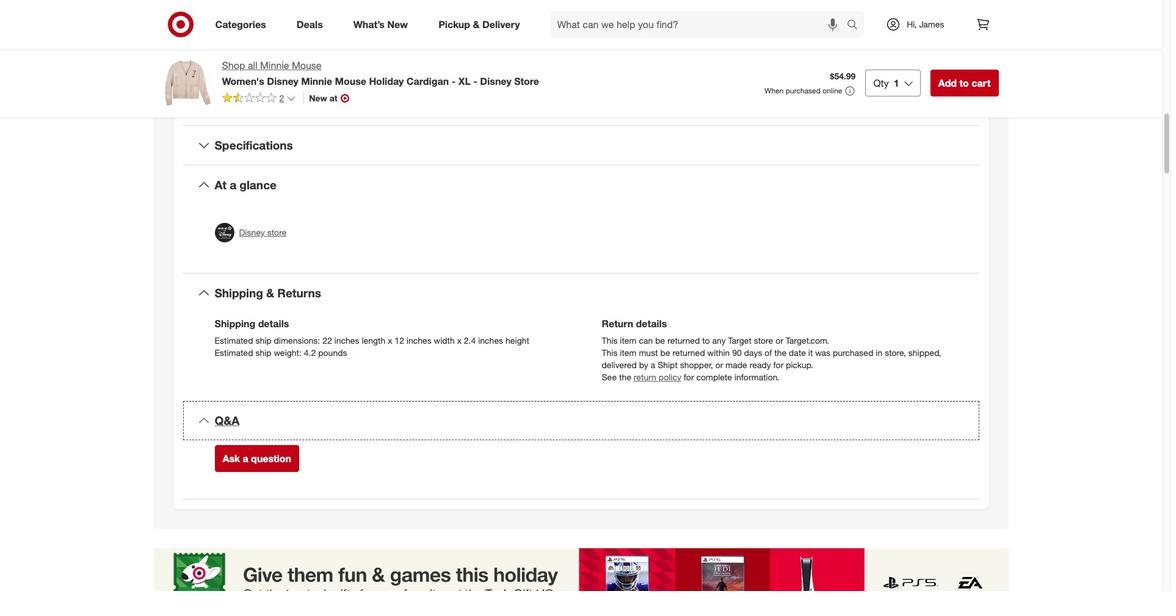 Task type: vqa. For each thing, say whether or not it's contained in the screenshot.
date
yes



Task type: describe. For each thing, give the bounding box(es) containing it.
0 horizontal spatial mouse
[[292, 59, 322, 71]]

shipping for shipping & returns
[[215, 286, 263, 300]]

delivered
[[602, 360, 637, 370]]

what's
[[353, 18, 385, 30]]

shipping & returns
[[215, 286, 321, 300]]

pickup
[[439, 18, 470, 30]]

question
[[251, 452, 291, 465]]

pounds
[[318, 347, 347, 358]]

shipt
[[658, 360, 678, 370]]

q&a
[[215, 413, 240, 427]]

1 vertical spatial item
[[620, 335, 637, 346]]

cart
[[972, 77, 991, 89]]

to inside return details this item can be returned to any target store or target.com. this item must be returned within 90 days of the date it was purchased in store, shipped, delivered by a shipt shopper, or made ready for pickup. see the return policy for complete information.
[[703, 335, 710, 346]]

xl
[[458, 75, 471, 87]]

What can we help you find? suggestions appear below search field
[[550, 11, 850, 38]]

weight:
[[274, 347, 302, 358]]

1 this from the top
[[602, 335, 618, 346]]

glance
[[240, 178, 277, 192]]

ready
[[750, 360, 771, 370]]

when
[[765, 86, 784, 95]]

0 horizontal spatial new
[[309, 93, 327, 103]]

at
[[330, 93, 338, 103]]

1 horizontal spatial disney
[[267, 75, 299, 87]]

james
[[919, 19, 945, 29]]

new at
[[309, 93, 338, 103]]

store,
[[885, 347, 906, 358]]

categories
[[215, 18, 266, 30]]

0 vertical spatial or
[[776, 335, 784, 346]]

details for return
[[636, 317, 667, 330]]

2 vertical spatial item
[[620, 347, 637, 358]]

shipping & returns button
[[183, 274, 979, 312]]

policy
[[659, 372, 682, 382]]

new inside what's new link
[[387, 18, 408, 30]]

of
[[765, 347, 772, 358]]

was
[[815, 347, 831, 358]]

hi,
[[907, 19, 917, 29]]

add to cart
[[939, 77, 991, 89]]

4.2
[[304, 347, 316, 358]]

it
[[808, 347, 813, 358]]

can
[[639, 335, 653, 346]]

made
[[726, 360, 747, 370]]

shop
[[222, 59, 245, 71]]

2.4
[[464, 335, 476, 346]]

shipping for shipping details estimated ship dimensions: 22 inches length x 12 inches width x 2.4 inches height estimated ship weight: 4.2 pounds
[[215, 317, 255, 330]]

at a glance button
[[183, 166, 979, 204]]

categories link
[[205, 11, 281, 38]]

q&a button
[[183, 401, 979, 440]]

0 vertical spatial purchased
[[786, 86, 821, 95]]

2 link
[[222, 92, 296, 106]]

width
[[434, 335, 455, 346]]

any
[[712, 335, 726, 346]]

2 this from the top
[[602, 347, 618, 358]]

return
[[634, 372, 656, 382]]

to inside button
[[960, 77, 969, 89]]

holiday
[[369, 75, 404, 87]]

date
[[789, 347, 806, 358]]

0 vertical spatial returned
[[668, 335, 700, 346]]

at
[[215, 178, 227, 192]]

shipping details estimated ship dimensions: 22 inches length x 12 inches width x 2.4 inches height estimated ship weight: 4.2 pounds
[[215, 317, 529, 358]]

1 ship from the top
[[256, 335, 272, 346]]

2 horizontal spatial disney
[[480, 75, 512, 87]]

1 estimated from the top
[[215, 335, 253, 346]]

2 ship from the top
[[256, 347, 272, 358]]

cardigan
[[407, 75, 449, 87]]

add to cart button
[[931, 70, 999, 96]]

disney store
[[239, 227, 287, 237]]

shop all minnie mouse women's disney minnie mouse holiday cardigan - xl - disney store
[[222, 59, 539, 87]]

1 vertical spatial minnie
[[301, 75, 332, 87]]

1 x from the left
[[388, 335, 392, 346]]

by
[[639, 360, 649, 370]]

qty
[[874, 77, 889, 89]]

ask a question
[[223, 452, 291, 465]]

2 - from the left
[[474, 75, 478, 87]]

search button
[[842, 11, 871, 40]]

0 horizontal spatial or
[[716, 360, 723, 370]]

disney store button
[[215, 219, 287, 246]]

store
[[514, 75, 539, 87]]

specifications
[[215, 138, 293, 152]]

height
[[506, 335, 529, 346]]

& for pickup
[[473, 18, 480, 30]]

0 vertical spatial minnie
[[260, 59, 289, 71]]

1 - from the left
[[452, 75, 456, 87]]

0 horizontal spatial for
[[684, 372, 694, 382]]

about
[[530, 10, 570, 27]]

women's
[[222, 75, 264, 87]]

a for question
[[243, 452, 248, 465]]

deals link
[[286, 11, 338, 38]]



Task type: locate. For each thing, give the bounding box(es) containing it.
a right ask
[[243, 452, 248, 465]]

or left target.com.
[[776, 335, 784, 346]]

the
[[775, 347, 787, 358], [619, 372, 631, 382]]

a for glance
[[230, 178, 236, 192]]

a right at
[[230, 178, 236, 192]]

image of women's disney minnie mouse holiday cardigan - xl - disney store image
[[163, 59, 212, 107]]

the right of
[[775, 347, 787, 358]]

0 vertical spatial new
[[387, 18, 408, 30]]

purchased inside return details this item can be returned to any target store or target.com. this item must be returned within 90 days of the date it was purchased in store, shipped, delivered by a shipt shopper, or made ready for pickup. see the return policy for complete information.
[[833, 347, 874, 358]]

2 estimated from the top
[[215, 347, 253, 358]]

0 horizontal spatial x
[[388, 335, 392, 346]]

1 vertical spatial shipping
[[215, 317, 255, 330]]

1 vertical spatial the
[[619, 372, 631, 382]]

0 horizontal spatial minnie
[[260, 59, 289, 71]]

1 horizontal spatial for
[[774, 360, 784, 370]]

1 horizontal spatial or
[[776, 335, 784, 346]]

- left xl
[[452, 75, 456, 87]]

mouse
[[292, 59, 322, 71], [335, 75, 366, 87]]

90
[[732, 347, 742, 358]]

be right can
[[655, 335, 665, 346]]

a inside button
[[243, 452, 248, 465]]

new left at
[[309, 93, 327, 103]]

1 horizontal spatial purchased
[[833, 347, 874, 358]]

12
[[395, 335, 404, 346]]

0 horizontal spatial to
[[703, 335, 710, 346]]

1 details from the left
[[258, 317, 289, 330]]

0 vertical spatial estimated
[[215, 335, 253, 346]]

days
[[744, 347, 762, 358]]

return details this item can be returned to any target store or target.com. this item must be returned within 90 days of the date it was purchased in store, shipped, delivered by a shipt shopper, or made ready for pickup. see the return policy for complete information.
[[602, 317, 942, 382]]

minnie up new at
[[301, 75, 332, 87]]

2 vertical spatial a
[[243, 452, 248, 465]]

&
[[473, 18, 480, 30], [266, 286, 274, 300]]

22
[[323, 335, 332, 346]]

store up of
[[754, 335, 773, 346]]

target
[[728, 335, 752, 346]]

1 vertical spatial or
[[716, 360, 723, 370]]

2 details from the left
[[636, 317, 667, 330]]

a inside return details this item can be returned to any target store or target.com. this item must be returned within 90 days of the date it was purchased in store, shipped, delivered by a shipt shopper, or made ready for pickup. see the return policy for complete information.
[[651, 360, 655, 370]]

1 vertical spatial to
[[703, 335, 710, 346]]

1 horizontal spatial details
[[636, 317, 667, 330]]

0 vertical spatial to
[[960, 77, 969, 89]]

mouse up at
[[335, 75, 366, 87]]

0 vertical spatial mouse
[[292, 59, 322, 71]]

1
[[894, 77, 899, 89]]

x left 2.4
[[457, 335, 462, 346]]

this down return
[[602, 335, 618, 346]]

1 horizontal spatial x
[[457, 335, 462, 346]]

delivery
[[482, 18, 520, 30]]

to left any
[[703, 335, 710, 346]]

0 horizontal spatial a
[[230, 178, 236, 192]]

0 vertical spatial this
[[602, 335, 618, 346]]

inches right 2.4
[[478, 335, 503, 346]]

ask a question button
[[215, 445, 299, 472]]

minnie right all
[[260, 59, 289, 71]]

inches right 12
[[407, 335, 432, 346]]

0 vertical spatial &
[[473, 18, 480, 30]]

3 inches from the left
[[478, 335, 503, 346]]

& for shipping
[[266, 286, 274, 300]]

shipping inside shipping details estimated ship dimensions: 22 inches length x 12 inches width x 2.4 inches height estimated ship weight: 4.2 pounds
[[215, 317, 255, 330]]

x
[[388, 335, 392, 346], [457, 335, 462, 346]]

& right pickup
[[473, 18, 480, 30]]

shipping down shipping & returns
[[215, 317, 255, 330]]

this
[[602, 335, 618, 346], [602, 347, 618, 358]]

& inside the shipping & returns dropdown button
[[266, 286, 274, 300]]

search
[[842, 19, 871, 32]]

must
[[639, 347, 658, 358]]

1 shipping from the top
[[215, 286, 263, 300]]

item left can
[[620, 335, 637, 346]]

or
[[776, 335, 784, 346], [716, 360, 723, 370]]

mouse up new at
[[292, 59, 322, 71]]

1 inches from the left
[[334, 335, 359, 346]]

target.com.
[[786, 335, 829, 346]]

return policy link
[[634, 372, 682, 382]]

disney left store
[[480, 75, 512, 87]]

this up "delivered"
[[602, 347, 618, 358]]

online
[[823, 86, 842, 95]]

1 vertical spatial returned
[[673, 347, 705, 358]]

2 inches from the left
[[407, 335, 432, 346]]

1 horizontal spatial a
[[243, 452, 248, 465]]

a inside dropdown button
[[230, 178, 236, 192]]

pickup & delivery
[[439, 18, 520, 30]]

a right by
[[651, 360, 655, 370]]

2 x from the left
[[457, 335, 462, 346]]

1 vertical spatial this
[[602, 347, 618, 358]]

for down shopper, on the bottom right
[[684, 372, 694, 382]]

pickup.
[[786, 360, 814, 370]]

new right the what's
[[387, 18, 408, 30]]

1 horizontal spatial new
[[387, 18, 408, 30]]

1 vertical spatial for
[[684, 372, 694, 382]]

0 vertical spatial the
[[775, 347, 787, 358]]

estimated down shipping & returns
[[215, 335, 253, 346]]

for right ready
[[774, 360, 784, 370]]

1 horizontal spatial to
[[960, 77, 969, 89]]

1 vertical spatial be
[[660, 347, 670, 358]]

shipped,
[[909, 347, 942, 358]]

ask
[[223, 452, 240, 465]]

purchased
[[786, 86, 821, 95], [833, 347, 874, 358]]

0 horizontal spatial disney
[[239, 227, 265, 237]]

purchased right the when
[[786, 86, 821, 95]]

store down glance
[[267, 227, 287, 237]]

1 vertical spatial a
[[651, 360, 655, 370]]

in
[[876, 347, 883, 358]]

shipping inside dropdown button
[[215, 286, 263, 300]]

1 horizontal spatial store
[[754, 335, 773, 346]]

2 horizontal spatial inches
[[478, 335, 503, 346]]

1 vertical spatial &
[[266, 286, 274, 300]]

disney down glance
[[239, 227, 265, 237]]

pickup & delivery link
[[428, 11, 535, 38]]

details inside return details this item can be returned to any target store or target.com. this item must be returned within 90 days of the date it was purchased in store, shipped, delivered by a shipt shopper, or made ready for pickup. see the return policy for complete information.
[[636, 317, 667, 330]]

deals
[[297, 18, 323, 30]]

store inside return details this item can be returned to any target store or target.com. this item must be returned within 90 days of the date it was purchased in store, shipped, delivered by a shipt shopper, or made ready for pickup. see the return policy for complete information.
[[754, 335, 773, 346]]

1 vertical spatial mouse
[[335, 75, 366, 87]]

this
[[574, 10, 599, 27]]

the down "delivered"
[[619, 372, 631, 382]]

see
[[602, 372, 617, 382]]

return
[[602, 317, 633, 330]]

1 vertical spatial purchased
[[833, 347, 874, 358]]

ship left dimensions:
[[256, 335, 272, 346]]

details
[[258, 317, 289, 330], [636, 317, 667, 330]]

0 horizontal spatial -
[[452, 75, 456, 87]]

store inside button
[[267, 227, 287, 237]]

or down within
[[716, 360, 723, 370]]

1 vertical spatial new
[[309, 93, 327, 103]]

1 horizontal spatial -
[[474, 75, 478, 87]]

what's new link
[[343, 11, 423, 38]]

complete
[[697, 372, 732, 382]]

-
[[452, 75, 456, 87], [474, 75, 478, 87]]

x left 12
[[388, 335, 392, 346]]

purchased left in
[[833, 347, 874, 358]]

$54.99
[[830, 71, 856, 81]]

1 vertical spatial ship
[[256, 347, 272, 358]]

0 horizontal spatial details
[[258, 317, 289, 330]]

0 vertical spatial a
[[230, 178, 236, 192]]

minnie
[[260, 59, 289, 71], [301, 75, 332, 87]]

be
[[655, 335, 665, 346], [660, 347, 670, 358]]

1 vertical spatial store
[[754, 335, 773, 346]]

item right this
[[603, 10, 632, 27]]

1 horizontal spatial minnie
[[301, 75, 332, 87]]

0 horizontal spatial inches
[[334, 335, 359, 346]]

& left returns
[[266, 286, 274, 300]]

- right xl
[[474, 75, 478, 87]]

store
[[267, 227, 287, 237], [754, 335, 773, 346]]

about this item
[[530, 10, 632, 27]]

0 horizontal spatial purchased
[[786, 86, 821, 95]]

0 horizontal spatial the
[[619, 372, 631, 382]]

1 horizontal spatial &
[[473, 18, 480, 30]]

2 shipping from the top
[[215, 317, 255, 330]]

item
[[603, 10, 632, 27], [620, 335, 637, 346], [620, 347, 637, 358]]

disney
[[267, 75, 299, 87], [480, 75, 512, 87], [239, 227, 265, 237]]

disney up 2
[[267, 75, 299, 87]]

when purchased online
[[765, 86, 842, 95]]

advertisement region
[[154, 548, 1009, 591]]

dimensions:
[[274, 335, 320, 346]]

information.
[[735, 372, 780, 382]]

shipping left returns
[[215, 286, 263, 300]]

0 vertical spatial ship
[[256, 335, 272, 346]]

0 vertical spatial be
[[655, 335, 665, 346]]

qty 1
[[874, 77, 899, 89]]

& inside pickup & delivery link
[[473, 18, 480, 30]]

0 vertical spatial shipping
[[215, 286, 263, 300]]

estimated
[[215, 335, 253, 346], [215, 347, 253, 358]]

0 horizontal spatial store
[[267, 227, 287, 237]]

1 vertical spatial estimated
[[215, 347, 253, 358]]

1 horizontal spatial inches
[[407, 335, 432, 346]]

within
[[708, 347, 730, 358]]

inches up pounds
[[334, 335, 359, 346]]

item up "delivered"
[[620, 347, 637, 358]]

disney inside button
[[239, 227, 265, 237]]

2
[[279, 93, 284, 103]]

all
[[248, 59, 257, 71]]

details inside shipping details estimated ship dimensions: 22 inches length x 12 inches width x 2.4 inches height estimated ship weight: 4.2 pounds
[[258, 317, 289, 330]]

details for shipping
[[258, 317, 289, 330]]

2 horizontal spatial a
[[651, 360, 655, 370]]

what's new
[[353, 18, 408, 30]]

1 horizontal spatial the
[[775, 347, 787, 358]]

0 vertical spatial for
[[774, 360, 784, 370]]

0 vertical spatial store
[[267, 227, 287, 237]]

details up dimensions:
[[258, 317, 289, 330]]

1 horizontal spatial mouse
[[335, 75, 366, 87]]

be up shipt
[[660, 347, 670, 358]]

specifications button
[[183, 126, 979, 165]]

length
[[362, 335, 386, 346]]

0 horizontal spatial &
[[266, 286, 274, 300]]

to right the add
[[960, 77, 969, 89]]

returned
[[668, 335, 700, 346], [673, 347, 705, 358]]

new
[[387, 18, 408, 30], [309, 93, 327, 103]]

returns
[[277, 286, 321, 300]]

to
[[960, 77, 969, 89], [703, 335, 710, 346]]

for
[[774, 360, 784, 370], [684, 372, 694, 382]]

at a glance
[[215, 178, 277, 192]]

estimated left weight:
[[215, 347, 253, 358]]

shopper,
[[680, 360, 713, 370]]

add
[[939, 77, 957, 89]]

ship left weight:
[[256, 347, 272, 358]]

0 vertical spatial item
[[603, 10, 632, 27]]

ship
[[256, 335, 272, 346], [256, 347, 272, 358]]

hi, james
[[907, 19, 945, 29]]

details up can
[[636, 317, 667, 330]]



